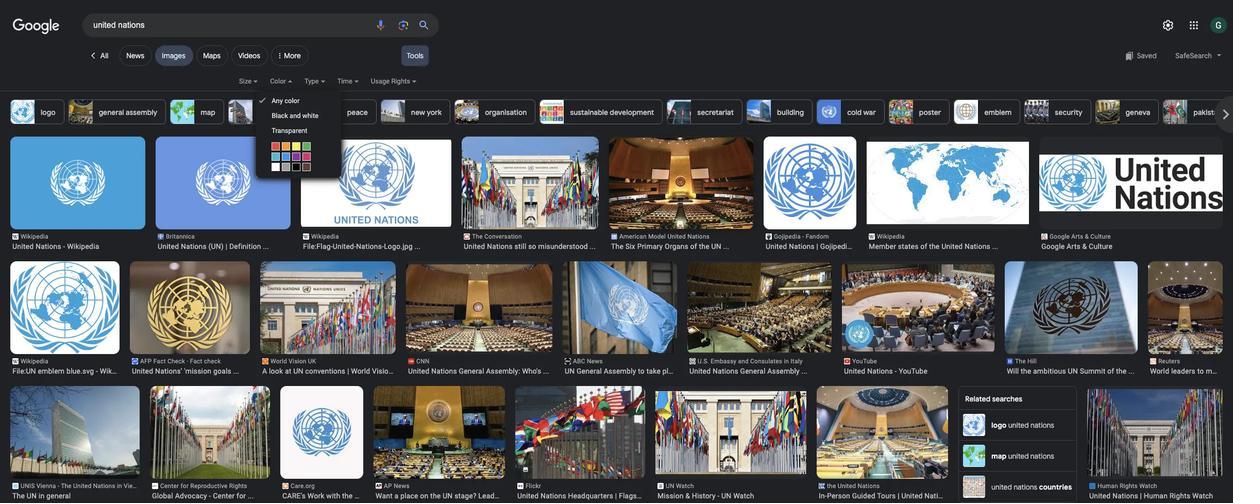 Task type: describe. For each thing, give the bounding box(es) containing it.
0 vertical spatial vision
[[289, 358, 307, 365]]

1 vertical spatial arts
[[1067, 242, 1081, 251]]

amid
[[683, 367, 699, 375]]

0 vertical spatial arts
[[1072, 233, 1084, 240]]

go to google home image
[[13, 18, 59, 35]]

world leaders to meet at un as big powers vie for developing states |  reuters element
[[1151, 367, 1234, 376]]

un down abc
[[565, 367, 575, 375]]

1 horizontal spatial vision
[[372, 367, 393, 375]]

1 horizontal spatial human
[[1144, 492, 1168, 500]]

member states of the united nations ...
[[869, 242, 999, 251]]

... inside united nations headquarters | flags of member nations flying… | flickr "element"
[[648, 492, 654, 500]]

list containing related searches
[[0, 137, 1234, 503]]

general inside general assembly link
[[99, 108, 124, 117]]

1 vertical spatial culture
[[1089, 242, 1113, 251]]

general for united nations general assembly ...
[[741, 367, 766, 375]]

consulates
[[751, 358, 783, 365]]

reproductive
[[190, 483, 228, 490]]

united inside the un in general list item
[[73, 483, 92, 490]]

member states of the united nations ... list item
[[867, 137, 1030, 251]]

1 horizontal spatial center
[[213, 492, 235, 500]]

black and white
[[272, 112, 319, 120]]

primary
[[638, 242, 663, 251]]

united-
[[333, 242, 356, 251]]

| down gojipedia - fandom at the top of the page
[[817, 242, 819, 251]]

u
[[1234, 367, 1234, 375]]

united nations | human rights watch
[[1090, 492, 1214, 500]]

images
[[162, 51, 186, 60]]

nations-
[[356, 242, 384, 251]]

... inside united nations general assembly: who's speaking and what to watch for | cnn element
[[543, 367, 549, 375]]

united nations general assembly: who's speaking and what to watch for | cnn image
[[402, 264, 556, 352]]

peace
[[347, 108, 368, 117]]

0 horizontal spatial for
[[181, 483, 189, 490]]

building
[[778, 108, 804, 117]]

hoax circulates about united nations' 'mission goals' | fact check element
[[132, 367, 248, 376]]

new
[[411, 108, 425, 117]]

security
[[1056, 108, 1083, 117]]

ap
[[384, 483, 392, 490]]

... inside hoax circulates about united nations' 'mission goals' | fact check element
[[233, 367, 239, 375]]

united nations (un) | definition, history, founders, flag, & facts |  britannica element
[[158, 242, 289, 251]]

global advocacy - center for reproductive rights element
[[152, 491, 268, 501]]

care.org
[[291, 483, 315, 490]]

afp fact check · fact check
[[140, 358, 221, 365]]

headquarters
[[568, 492, 614, 500]]

look
[[269, 367, 283, 375]]

so
[[529, 242, 537, 251]]

united nations - wikipedia element
[[12, 242, 143, 251]]

map for map
[[201, 108, 215, 117]]

quick settings image
[[1163, 19, 1175, 31]]

geneva link
[[1096, 100, 1160, 124]]

meet
[[1207, 367, 1223, 375]]

0 vertical spatial youtube
[[853, 358, 878, 365]]

flickr
[[526, 483, 541, 490]]

size button
[[239, 76, 270, 93]]

un general assembly to take place amid uptick of political violence - abc  news element
[[565, 367, 707, 376]]

hoax circulates about united nations' 'mission goals' | fact check image
[[121, 261, 256, 354]]

secretariat
[[698, 108, 734, 117]]

united nations - youtube element
[[845, 367, 993, 376]]

united inside list item
[[132, 367, 153, 375]]

the for the hill
[[1016, 358, 1026, 365]]

| left the member
[[854, 242, 856, 251]]

file:un emblem blue.svg - wikipedia list item
[[10, 261, 132, 376]]

general inside the un in general element
[[46, 492, 71, 500]]

in-person guided tours | united nations
[[819, 492, 951, 500]]

logo for logo
[[41, 108, 55, 117]]

... inside the global advocacy - center for reproductive rights element
[[248, 492, 254, 500]]

general for united nations general assembly: who's ...
[[459, 367, 484, 375]]

size
[[239, 77, 252, 85]]

nations inside member states of the united nations - wikipedia element
[[965, 242, 991, 251]]

1 vertical spatial google arts & culture
[[1042, 242, 1113, 251]]

nations inside care's work with the united nations - care element
[[378, 492, 404, 500]]

will the ambitious un summit of the future just be a rehash of the past? |  the hill element
[[1007, 367, 1136, 376]]

mission & history - un watch element
[[658, 491, 805, 501]]

| down human rights watch
[[1141, 492, 1143, 500]]

pakistan link
[[1164, 100, 1231, 124]]

nations inside why is the united nations still so misunderstood? element
[[487, 242, 513, 251]]

any color
[[272, 97, 300, 105]]

organisation link
[[455, 100, 536, 124]]

emblem link
[[955, 100, 1021, 124]]

headquarters
[[259, 108, 304, 117]]

a look at un conventions | world vision uk
[[262, 367, 404, 375]]

the inside "in-person guided tours | united nations" list item
[[828, 483, 837, 490]]

want a place on the un stage? leaders of divided nations must first get  past this gatekeeper | ap news element
[[376, 491, 513, 501]]

nations inside united nations - youtube element
[[868, 367, 893, 375]]

united nations - youtube
[[845, 367, 928, 375]]

summit
[[1080, 367, 1106, 375]]

safesearch
[[1176, 51, 1213, 60]]

american model united nations
[[620, 233, 710, 240]]

united nations' 'mission goals ... list item
[[121, 261, 256, 376]]

black and white link
[[256, 108, 341, 123]]

take
[[647, 367, 661, 375]]

united nations' 'mission goals ...
[[132, 367, 239, 375]]

file:flag-united-nations-logo.jpg - wikipedia image
[[299, 140, 454, 227]]

care's work with the united nations - care image
[[276, 386, 369, 479]]

stage?
[[455, 492, 477, 500]]

videos
[[238, 51, 260, 60]]

ap news
[[384, 483, 410, 490]]

united inside 'list item'
[[845, 367, 866, 375]]

afp
[[140, 358, 152, 365]]

the un in general
[[12, 492, 71, 500]]

0 horizontal spatial human
[[1098, 483, 1119, 490]]

tools
[[407, 51, 424, 60]]

united nations general assembly ...
[[690, 367, 808, 375]]

in-person guided tours | united nations image
[[814, 386, 953, 479]]

related
[[966, 394, 991, 404]]

statement by the president on the united nations general assembly - u.s.  embassy & consulates in italy element
[[690, 367, 830, 376]]

the united nations, new york, united states — google arts & culture image
[[1040, 155, 1223, 211]]

maps
[[203, 51, 221, 60]]

united nations - youtube image
[[842, 264, 996, 352]]

united nations headquarters | flags of member nations flying… | flickr element
[[518, 491, 654, 501]]

the right states in the top of the page
[[930, 242, 940, 251]]

reuters
[[1159, 358, 1181, 365]]

nations for logo united nations
[[1031, 420, 1055, 430]]

united nations (un) | definition, history, founders, flag, & facts |  britannica image
[[154, 137, 293, 229]]

emblem inside list item
[[38, 367, 65, 375]]

un watch
[[666, 483, 694, 490]]

& inside the united nations, new york, united states — google arts & culture element
[[1083, 242, 1088, 251]]

un left summit
[[1069, 367, 1079, 375]]

usage rights
[[371, 77, 410, 85]]

poster link
[[889, 100, 950, 124]]

news for un general assembly to take place amid ...
[[587, 358, 603, 365]]

why is the united nations still so misunderstood? image
[[461, 137, 600, 229]]

united nations | gojipedia | fandom image
[[764, 137, 857, 229]]

leaders
[[1172, 367, 1196, 375]]

global advocacy - center for ...
[[152, 492, 254, 500]]

definition
[[229, 242, 261, 251]]

nations inside united nations | gojipedia | fandom element
[[789, 242, 815, 251]]

- inside united nations | gojipedia | fandom list item
[[803, 233, 805, 240]]

united nations countries
[[992, 482, 1073, 492]]

nations inside statement by the president on the united nations general assembly - u.s.  embassy & consulates in italy element
[[713, 367, 739, 375]]

united nations general assembly ... list item
[[683, 261, 832, 376]]

united inside the six primary organs of the un ... list item
[[668, 233, 686, 240]]

0 horizontal spatial gojipedia
[[774, 233, 801, 240]]

the united nations
[[828, 483, 880, 490]]

with
[[327, 492, 340, 500]]

wikipedia for united-
[[311, 233, 339, 240]]

Search text field
[[93, 16, 369, 34]]

... inside united nations (un) | definition, history, founders, flag, & facts |  britannica element
[[263, 242, 269, 251]]

united nations | human rights watch list item
[[1073, 386, 1228, 501]]

nations for map united nations
[[1031, 451, 1055, 461]]

mission & history - un watch list item
[[650, 386, 813, 501]]

united nations (un) | definition ...
[[158, 242, 269, 251]]

six
[[626, 242, 636, 251]]

global
[[152, 492, 173, 500]]

1 horizontal spatial gojipedia
[[821, 242, 852, 251]]

... inside united nations 101: the six primary organs of the un - amun element
[[724, 242, 730, 251]]

the for the conversation
[[472, 233, 483, 240]]

2 assembly from the left
[[768, 367, 800, 375]]

united nations | gojipedia | fandom list item
[[764, 137, 884, 251]]

sustainable development link
[[540, 100, 663, 124]]

general assembly link
[[68, 100, 166, 124]]

un general assembly to take place amid ...
[[565, 367, 707, 375]]

more filters element
[[271, 45, 309, 66]]

nations inside in-person guided tours | united nations element
[[925, 492, 951, 500]]

licensable image tooltip
[[523, 467, 529, 473]]

list containing logo
[[10, 100, 1234, 124]]

logo for logo united nations
[[992, 420, 1007, 430]]

more button
[[271, 37, 312, 70]]

the six primary organs of the un ... list item
[[608, 137, 755, 251]]

general inside un general assembly to take place amid uptick of political violence - abc  news element
[[577, 367, 602, 375]]

at inside "element"
[[1225, 367, 1232, 375]]

unis vienna - the united nations in vienna
[[21, 483, 143, 490]]

unis
[[21, 483, 35, 490]]

american
[[620, 233, 647, 240]]

file:un emblem blue.svg - wikipedia
[[12, 367, 132, 375]]

| inside 'list item'
[[347, 367, 349, 375]]

videos link
[[232, 45, 268, 66]]

united nations - wikipedia
[[12, 242, 99, 251]]

- inside 'list item'
[[895, 367, 897, 375]]

the down the hill
[[1021, 367, 1032, 375]]

0 vertical spatial news
[[126, 51, 144, 60]]

the for the un in general
[[12, 492, 25, 500]]

licensable image image
[[523, 467, 529, 473]]

1 fact from the left
[[154, 358, 166, 365]]

conversation
[[485, 233, 522, 240]]

united nations | human rights watch element
[[1090, 491, 1221, 501]]

world leaders to meet at un as big powers vie for developing states |  reuters image
[[1149, 261, 1223, 355]]

... inside un general assembly to take place amid uptick of political violence - abc  news element
[[701, 367, 707, 375]]

nations inside united nations - wikipedia element
[[36, 242, 61, 251]]

united nations 101: the six primary organs of the un - amun image
[[608, 138, 755, 229]]

world leaders to meet at u list item
[[1149, 261, 1234, 376]]

nations inside the six primary organs of the un ... list item
[[688, 233, 710, 240]]

care's
[[283, 492, 306, 500]]

cold
[[848, 108, 862, 117]]



Task type: vqa. For each thing, say whether or not it's contained in the screenshot.


Task type: locate. For each thing, give the bounding box(es) containing it.
vision
[[289, 358, 307, 365], [372, 367, 393, 375]]

want a place on the un stage? leaders ... list item
[[368, 386, 513, 501]]

1 vertical spatial uk
[[395, 367, 404, 375]]

2 to from the left
[[1198, 367, 1205, 375]]

member states of the united nations - wikipedia element
[[869, 242, 1028, 251]]

place right take
[[663, 367, 681, 375]]

1 vertical spatial general
[[46, 492, 71, 500]]

united nations still so misunderstood ... list item
[[461, 137, 600, 251]]

0 horizontal spatial fandom
[[806, 233, 829, 240]]

building link
[[747, 100, 813, 124]]

0 vertical spatial for
[[181, 483, 189, 490]]

united nations | gojipedia | fandom element
[[766, 242, 884, 251]]

the right 'organs'
[[699, 242, 710, 251]]

will the ambitious un summit of the ... list item
[[999, 261, 1138, 376]]

None search field
[[0, 13, 439, 37]]

2 vertical spatial united
[[992, 482, 1013, 492]]

0 vertical spatial gojipedia
[[774, 233, 801, 240]]

... inside the will the ambitious un summit of the future just be a rehash of the past? |  the hill element
[[1129, 367, 1135, 375]]

news for want a place on the un stage? leaders ...
[[394, 483, 410, 490]]

world inside a look at un conventions | world vision uk element
[[351, 367, 370, 375]]

sustainable
[[570, 108, 608, 117]]

news link
[[120, 45, 152, 66]]

fact up nations'
[[154, 358, 166, 365]]

for down center for reproductive rights
[[237, 492, 246, 500]]

file:flag-united-nations-logo.jpg ... list item
[[299, 137, 454, 251]]

wikipedia for emblem
[[21, 358, 48, 365]]

united for logo
[[1009, 420, 1029, 430]]

the inside united nations still so misunderstood ... "list item"
[[472, 233, 483, 240]]

1 vertical spatial list
[[0, 137, 1234, 503]]

want
[[376, 492, 393, 500]]

the up person
[[828, 483, 837, 490]]

united nations still so misunderstood ...
[[464, 242, 596, 251]]

arts
[[1072, 233, 1084, 240], [1067, 242, 1081, 251]]

3 general from the left
[[741, 367, 766, 375]]

0 horizontal spatial center
[[160, 483, 179, 490]]

0 vertical spatial place
[[663, 367, 681, 375]]

united inside "element"
[[518, 492, 539, 500]]

at inside 'list item'
[[285, 367, 292, 375]]

human up united nations | human rights watch
[[1098, 483, 1119, 490]]

0 vertical spatial in
[[784, 358, 789, 365]]

1 vertical spatial map
[[992, 451, 1007, 461]]

0 horizontal spatial youtube
[[853, 358, 878, 365]]

time
[[338, 77, 353, 85]]

the right on
[[431, 492, 441, 500]]

0 vertical spatial emblem
[[985, 108, 1012, 117]]

nations
[[1031, 420, 1055, 430], [1031, 451, 1055, 461], [1014, 482, 1038, 492]]

0 horizontal spatial assembly
[[604, 367, 636, 375]]

will
[[1007, 367, 1020, 375]]

the left conversation
[[472, 233, 483, 240]]

0 vertical spatial general
[[99, 108, 124, 117]]

misunderstood
[[538, 242, 588, 251]]

1 horizontal spatial general
[[99, 108, 124, 117]]

1 assembly from the left
[[604, 367, 636, 375]]

general down the unis vienna - the united nations in vienna
[[46, 492, 71, 500]]

care's work with the united nations - care element
[[283, 491, 428, 501]]

| right "conventions"
[[347, 367, 349, 375]]

1 vienna from the left
[[36, 483, 56, 490]]

world for world leaders to meet at u
[[1151, 367, 1170, 375]]

fandom
[[806, 233, 829, 240], [857, 242, 884, 251]]

hill
[[1028, 358, 1037, 365]]

safesearch button
[[1171, 45, 1228, 66]]

states
[[899, 242, 919, 251]]

1 vertical spatial nations
[[1031, 451, 1055, 461]]

0 horizontal spatial logo
[[41, 108, 55, 117]]

care's work with the united nations - care list item
[[276, 386, 428, 501]]

... inside statement by the president on the united nations general assembly - u.s.  embassy & consulates in italy element
[[802, 367, 808, 375]]

general left assembly:
[[459, 367, 484, 375]]

a look at un conventions | world vision uk element
[[262, 367, 404, 376]]

human down human rights watch
[[1144, 492, 1168, 500]]

a look at un conventions | world vision uk image
[[259, 261, 398, 354]]

the right summit
[[1117, 367, 1127, 375]]

0 horizontal spatial world
[[271, 358, 287, 365]]

file:un emblem blue.svg - wikipedia element
[[12, 367, 132, 376]]

nations up united nations countries on the bottom right of page
[[1031, 451, 1055, 461]]

2 horizontal spatial news
[[587, 358, 603, 365]]

google arts & culture
[[1050, 233, 1112, 240], [1042, 242, 1113, 251]]

in down the unis vienna - the united nations in vienna
[[39, 492, 45, 500]]

0 vertical spatial google arts & culture
[[1050, 233, 1112, 240]]

logo united nations
[[992, 420, 1055, 430]]

united nations headquarters | flags of member nations flying… | flickr image
[[503, 386, 646, 479]]

2 vertical spatial &
[[686, 492, 690, 500]]

united nations | human rights watch image
[[1073, 389, 1228, 476]]

1 at from the left
[[285, 367, 292, 375]]

of right flags
[[639, 492, 646, 500]]

1 horizontal spatial fact
[[190, 358, 202, 365]]

in-person guided tours | united nations list item
[[814, 386, 953, 501]]

in-person guided tours | united nations element
[[819, 491, 951, 501]]

the united nations, new york, united states — google arts & culture element
[[1042, 242, 1221, 251]]

0 horizontal spatial in
[[39, 492, 45, 500]]

pakistan
[[1194, 108, 1223, 117]]

0 horizontal spatial place
[[401, 492, 418, 500]]

united nations general assembly: who's ... list item
[[402, 261, 556, 376]]

general inside united nations general assembly: who's speaking and what to watch for | cnn element
[[459, 367, 484, 375]]

to left take
[[638, 367, 645, 375]]

in inside united nations general assembly ... list item
[[784, 358, 789, 365]]

2 vienna from the left
[[124, 483, 143, 490]]

1 vertical spatial gojipedia
[[821, 242, 852, 251]]

list
[[10, 100, 1234, 124], [0, 137, 1234, 503]]

0 horizontal spatial fact
[[154, 358, 166, 365]]

1 vertical spatial emblem
[[38, 367, 65, 375]]

assembly
[[604, 367, 636, 375], [768, 367, 800, 375]]

| inside list item
[[898, 492, 900, 500]]

britannica
[[166, 233, 195, 240]]

| inside "element"
[[615, 492, 617, 500]]

of inside "element"
[[639, 492, 646, 500]]

united nations (un) | definition ... list item
[[154, 137, 293, 251]]

the six primary organs of the un ...
[[611, 242, 730, 251]]

type button
[[305, 76, 338, 93]]

0 horizontal spatial vienna
[[36, 483, 56, 490]]

1 horizontal spatial map
[[992, 451, 1007, 461]]

1 vertical spatial human
[[1144, 492, 1168, 500]]

the up the un in general element
[[61, 483, 72, 490]]

model
[[649, 233, 666, 240]]

2 vertical spatial news
[[394, 483, 410, 490]]

& inside mission & history - un watch element
[[686, 492, 690, 500]]

want a place on the un stage? leaders ...
[[376, 492, 513, 500]]

0 vertical spatial center
[[160, 483, 179, 490]]

new york
[[411, 108, 442, 117]]

place
[[663, 367, 681, 375], [401, 492, 418, 500]]

0 horizontal spatial vision
[[289, 358, 307, 365]]

nations inside the un in general list item
[[93, 483, 115, 490]]

united nations headquarters | flags of ... list item
[[503, 386, 654, 501]]

fandom up united nations | gojipedia | fandom at the right of the page
[[806, 233, 829, 240]]

google arts & culture list item
[[1040, 137, 1223, 251]]

of
[[691, 242, 697, 251], [921, 242, 928, 251], [1108, 367, 1115, 375], [639, 492, 646, 500]]

1 horizontal spatial fandom
[[857, 242, 884, 251]]

will the ambitious un summit of the future just be a rehash of the past? |  the hill image
[[999, 261, 1138, 354]]

0 horizontal spatial and
[[290, 112, 301, 120]]

vienna
[[36, 483, 56, 490], [124, 483, 143, 490]]

check
[[168, 358, 185, 365]]

·
[[187, 358, 188, 365]]

the right with
[[342, 492, 353, 500]]

un inside list item
[[27, 492, 37, 500]]

world up look
[[271, 358, 287, 365]]

fandom left states in the top of the page
[[857, 242, 884, 251]]

1 to from the left
[[638, 367, 645, 375]]

conventions
[[305, 367, 346, 375]]

2 horizontal spatial general
[[741, 367, 766, 375]]

news
[[126, 51, 144, 60], [587, 358, 603, 365], [394, 483, 410, 490]]

1 vertical spatial and
[[739, 358, 749, 365]]

2 vertical spatial nations
[[1014, 482, 1038, 492]]

0 vertical spatial human
[[1098, 483, 1119, 490]]

file:un emblem blue.svg - wikipedia image
[[10, 261, 120, 354]]

2 fact from the left
[[190, 358, 202, 365]]

global advocacy - center for reproductive rights image
[[135, 386, 274, 479]]

1 vertical spatial &
[[1083, 242, 1088, 251]]

statement by the president on the united nations general assembly - u.s.  embassy & consulates in italy image
[[683, 263, 832, 353]]

fandom inside united nations | gojipedia | fandom element
[[857, 242, 884, 251]]

the un in general image
[[0, 386, 140, 479]]

1 vertical spatial for
[[237, 492, 246, 500]]

assembly
[[126, 108, 157, 117]]

york
[[427, 108, 442, 117]]

1 vertical spatial center
[[213, 492, 235, 500]]

the
[[472, 233, 483, 240], [611, 242, 624, 251], [1016, 358, 1026, 365], [61, 483, 72, 490], [12, 492, 25, 500]]

center down reproductive in the bottom left of the page
[[213, 492, 235, 500]]

general inside statement by the president on the united nations general assembly - u.s.  embassy & consulates in italy element
[[741, 367, 766, 375]]

united down the map united nations
[[992, 482, 1013, 492]]

a
[[395, 492, 399, 500]]

2 at from the left
[[1225, 367, 1232, 375]]

youtube inside united nations - youtube element
[[899, 367, 928, 375]]

2 general from the left
[[577, 367, 602, 375]]

u.s. embassy and consulates in italy
[[698, 358, 803, 365]]

search by image image
[[398, 19, 410, 31]]

1 vertical spatial in
[[117, 483, 122, 490]]

security link
[[1025, 100, 1092, 124]]

0 horizontal spatial map
[[201, 108, 215, 117]]

1 horizontal spatial youtube
[[899, 367, 928, 375]]

cnn
[[417, 358, 430, 365]]

0 horizontal spatial at
[[285, 367, 292, 375]]

0 vertical spatial and
[[290, 112, 301, 120]]

... inside member states of the united nations - wikipedia element
[[993, 242, 999, 251]]

news inside want a place on the un stage? leaders ... list item
[[394, 483, 410, 490]]

to left meet
[[1198, 367, 1205, 375]]

gojipedia down gojipedia - fandom at the top of the page
[[821, 242, 852, 251]]

united down logo united nations
[[1009, 451, 1029, 461]]

0 horizontal spatial emblem
[[38, 367, 65, 375]]

1 horizontal spatial general
[[577, 367, 602, 375]]

| left flags
[[615, 492, 617, 500]]

1 horizontal spatial and
[[739, 358, 749, 365]]

| right (un)
[[226, 242, 228, 251]]

center up global
[[160, 483, 179, 490]]

united nations - wikipedia list item
[[8, 137, 147, 251]]

file:flag-
[[303, 242, 333, 251]]

'mission
[[184, 367, 212, 375]]

1 vertical spatial fandom
[[857, 242, 884, 251]]

at down 'world vision uk'
[[285, 367, 292, 375]]

1 horizontal spatial in
[[117, 483, 122, 490]]

- inside the un in general list item
[[58, 483, 59, 490]]

0 vertical spatial culture
[[1091, 233, 1112, 240]]

member states of the united nations - wikipedia image
[[867, 142, 1030, 224]]

watch
[[676, 483, 694, 490], [1140, 483, 1158, 490], [734, 492, 755, 500], [1193, 492, 1214, 500]]

1 vertical spatial place
[[401, 492, 418, 500]]

nations inside the united nations | human rights watch element
[[1113, 492, 1139, 500]]

map for map united nations
[[992, 451, 1007, 461]]

assembly down the italy
[[768, 367, 800, 375]]

1 horizontal spatial for
[[237, 492, 246, 500]]

member
[[869, 242, 897, 251]]

un left the stage?
[[443, 492, 453, 500]]

1 horizontal spatial world
[[351, 367, 370, 375]]

1 vertical spatial google
[[1042, 242, 1065, 251]]

in-
[[819, 492, 828, 500]]

and up united nations general assembly ...
[[739, 358, 749, 365]]

news right abc
[[587, 358, 603, 365]]

general left assembly
[[99, 108, 124, 117]]

abc news
[[573, 358, 603, 365]]

1 vertical spatial news
[[587, 358, 603, 365]]

1 horizontal spatial news
[[394, 483, 410, 490]]

world right "conventions"
[[351, 367, 370, 375]]

mission & history - un watch image
[[650, 391, 813, 474]]

in left the italy
[[784, 358, 789, 365]]

the un in general list item
[[0, 386, 143, 501]]

un down unis
[[27, 492, 37, 500]]

un general assembly to take place amid ... list item
[[558, 261, 707, 376]]

general down abc news
[[577, 367, 602, 375]]

... inside want a place on the un stage? leaders of divided nations must first get  past this gatekeeper | ap news element
[[507, 492, 513, 500]]

file:flag-united-nations-logo.jpg ...
[[303, 242, 421, 251]]

want a place on the un stage? leaders of divided nations must first get  past this gatekeeper | ap news image
[[368, 386, 512, 479]]

nations up the map united nations
[[1031, 420, 1055, 430]]

place right a
[[401, 492, 418, 500]]

0 vertical spatial map
[[201, 108, 215, 117]]

0 vertical spatial nations
[[1031, 420, 1055, 430]]

tours
[[878, 492, 896, 500]]

1 horizontal spatial emblem
[[985, 108, 1012, 117]]

un inside 'list item'
[[293, 367, 303, 375]]

united nations general assembly: who's speaking and what to watch for | cnn element
[[408, 367, 551, 376]]

rights inside dropdown button
[[392, 77, 410, 85]]

wikipedia inside file:flag-united-nations-logo.jpg ... list item
[[311, 233, 339, 240]]

gojipedia up united nations | gojipedia | fandom at the right of the page
[[774, 233, 801, 240]]

next image
[[1216, 104, 1234, 125]]

news right all
[[126, 51, 144, 60]]

geneva
[[1126, 108, 1151, 117]]

time button
[[338, 76, 371, 93]]

wikipedia for nations
[[21, 233, 48, 240]]

news up a
[[394, 483, 410, 490]]

1 horizontal spatial at
[[1225, 367, 1232, 375]]

the
[[699, 242, 710, 251], [930, 242, 940, 251], [1021, 367, 1032, 375], [1117, 367, 1127, 375], [828, 483, 837, 490], [342, 492, 353, 500], [431, 492, 441, 500]]

why is the united nations still so misunderstood? element
[[464, 242, 597, 251]]

the left the hill
[[1016, 358, 1026, 365]]

wikipedia for states
[[878, 233, 905, 240]]

united for map
[[1009, 451, 1029, 461]]

new york link
[[381, 100, 451, 124]]

care's work with the united nations - care
[[283, 492, 428, 500]]

person
[[827, 492, 851, 500]]

1 vertical spatial youtube
[[899, 367, 928, 375]]

0 horizontal spatial general
[[46, 492, 71, 500]]

saved link
[[1121, 45, 1163, 66]]

0 vertical spatial united
[[1009, 420, 1029, 430]]

for up advocacy
[[181, 483, 189, 490]]

0 vertical spatial fandom
[[806, 233, 829, 240]]

usage
[[371, 77, 390, 85]]

the down unis
[[12, 492, 25, 500]]

un down 'world vision uk'
[[293, 367, 303, 375]]

1 horizontal spatial assembly
[[768, 367, 800, 375]]

united down the searches
[[1009, 420, 1029, 430]]

| right tours
[[898, 492, 900, 500]]

the for the six primary organs of the un ...
[[611, 242, 624, 251]]

un up mission
[[666, 483, 675, 490]]

un right 'organs'
[[712, 242, 722, 251]]

assembly left take
[[604, 367, 636, 375]]

in up the un in general element
[[117, 483, 122, 490]]

care
[[409, 492, 428, 500]]

the un in general element
[[12, 491, 138, 501]]

0 horizontal spatial general
[[459, 367, 484, 375]]

of right summit
[[1108, 367, 1115, 375]]

cold war
[[848, 108, 876, 117]]

1 vertical spatial vision
[[372, 367, 393, 375]]

united nations - youtube list item
[[842, 261, 996, 376]]

2 vertical spatial in
[[39, 492, 45, 500]]

1 horizontal spatial vienna
[[124, 483, 143, 490]]

2 horizontal spatial in
[[784, 358, 789, 365]]

-
[[803, 233, 805, 240], [63, 242, 65, 251], [96, 367, 98, 375], [895, 367, 897, 375], [58, 483, 59, 490], [209, 492, 211, 500], [405, 492, 408, 500], [718, 492, 720, 500]]

development
[[610, 108, 654, 117]]

... inside file:flag-united-nations-logo.jpg - wikipedia element
[[415, 242, 421, 251]]

at left u
[[1225, 367, 1232, 375]]

of right states in the top of the page
[[921, 242, 928, 251]]

cold war link
[[817, 100, 885, 124]]

rights
[[392, 77, 410, 85], [229, 483, 247, 490], [1120, 483, 1138, 490], [1170, 492, 1191, 500]]

a look at un conventions | world vision uk list item
[[259, 261, 404, 376]]

0 horizontal spatial uk
[[308, 358, 316, 365]]

0 vertical spatial uk
[[308, 358, 316, 365]]

world inside world leaders to meet at un as big powers vie for developing states |  reuters "element"
[[1151, 367, 1170, 375]]

to inside "element"
[[1198, 367, 1205, 375]]

0 vertical spatial logo
[[41, 108, 55, 117]]

... inside why is the united nations still so misunderstood? element
[[590, 242, 596, 251]]

rights inside global advocacy - center for ... list item
[[229, 483, 247, 490]]

for
[[181, 483, 189, 490], [237, 492, 246, 500]]

news inside un general assembly to take place amid ... list item
[[587, 358, 603, 365]]

(un)
[[209, 242, 224, 251]]

1 horizontal spatial to
[[1198, 367, 1205, 375]]

1 general from the left
[[459, 367, 484, 375]]

1 horizontal spatial uk
[[395, 367, 404, 375]]

wikipedia inside member states of the united nations ... list item
[[878, 233, 905, 240]]

nations left countries
[[1014, 482, 1038, 492]]

1 vertical spatial united
[[1009, 451, 1029, 461]]

2 horizontal spatial world
[[1151, 367, 1170, 375]]

united nations | gojipedia | fandom
[[766, 242, 884, 251]]

file:flag-united-nations-logo.jpg - wikipedia element
[[303, 242, 450, 251]]

0 horizontal spatial news
[[126, 51, 144, 60]]

united nations 101: the six primary organs of the un - amun element
[[611, 242, 752, 251]]

culture
[[1091, 233, 1112, 240], [1089, 242, 1113, 251]]

general down u.s. embassy and consulates in italy
[[741, 367, 766, 375]]

the left six
[[611, 242, 624, 251]]

1 horizontal spatial logo
[[992, 420, 1007, 430]]

nations inside united nations (un) | definition, history, founders, flag, & facts |  britannica element
[[181, 242, 207, 251]]

1 horizontal spatial place
[[663, 367, 681, 375]]

un right the history
[[722, 492, 732, 500]]

and left white
[[290, 112, 301, 120]]

nations inside united nations headquarters | flags of member nations flying… | flickr "element"
[[541, 492, 567, 500]]

human
[[1098, 483, 1119, 490], [1144, 492, 1168, 500]]

0 horizontal spatial to
[[638, 367, 645, 375]]

world down reuters
[[1151, 367, 1170, 375]]

logo
[[41, 108, 55, 117], [992, 420, 1007, 430]]

1 vertical spatial logo
[[992, 420, 1007, 430]]

center
[[160, 483, 179, 490], [213, 492, 235, 500]]

of right 'organs'
[[691, 242, 697, 251]]

0 vertical spatial list
[[10, 100, 1234, 124]]

united nations - wikipedia image
[[8, 137, 147, 229]]

fact right ·
[[190, 358, 202, 365]]

global advocacy - center for ... list item
[[135, 386, 274, 501]]

all link
[[82, 45, 117, 66]]

assembly:
[[486, 367, 520, 375]]

0 vertical spatial &
[[1086, 233, 1089, 240]]

nations inside united nations general assembly: who's speaking and what to watch for | cnn element
[[432, 367, 457, 375]]

work
[[308, 492, 325, 500]]

organs
[[665, 242, 689, 251]]

fact
[[154, 358, 166, 365], [190, 358, 202, 365]]

un general assembly to take place amid uptick of political violence - abc  news image
[[558, 261, 683, 354]]

human rights watch
[[1098, 483, 1158, 490]]

0 vertical spatial google
[[1050, 233, 1070, 240]]

world for world vision uk
[[271, 358, 287, 365]]

searches
[[993, 394, 1023, 404]]

and inside united nations general assembly ... list item
[[739, 358, 749, 365]]



